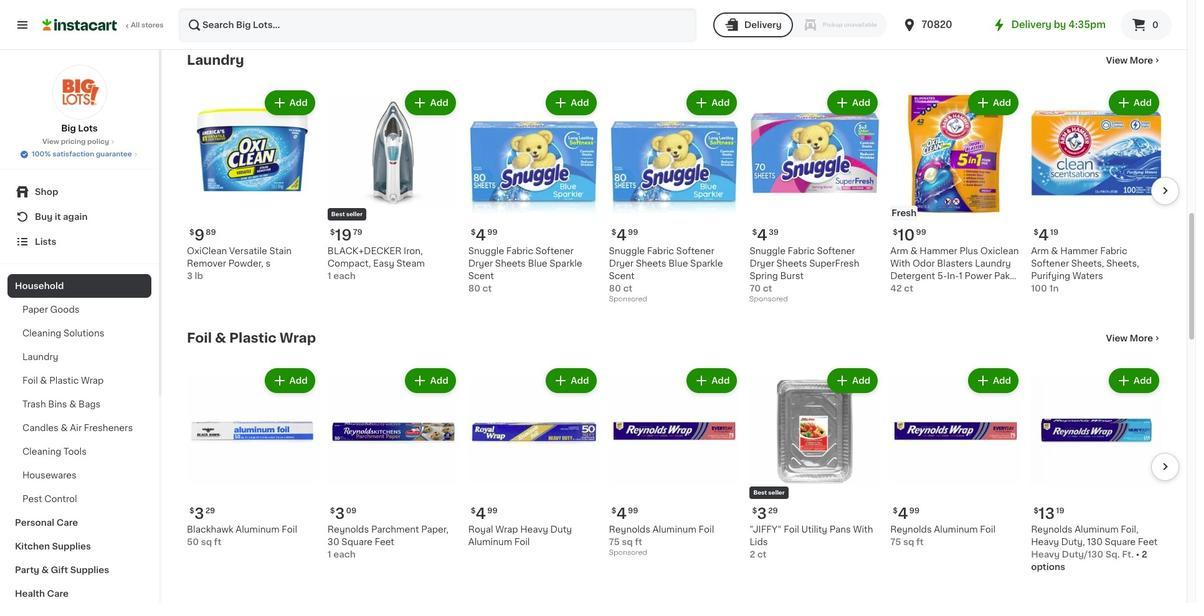 Task type: locate. For each thing, give the bounding box(es) containing it.
$
[[189, 229, 194, 237], [330, 229, 335, 237], [471, 229, 476, 237], [612, 229, 617, 237], [753, 229, 758, 237], [893, 229, 898, 237], [1034, 229, 1039, 237], [189, 508, 194, 515], [330, 508, 335, 515], [471, 508, 476, 515], [612, 508, 617, 515], [753, 508, 758, 515], [893, 508, 898, 515], [1034, 508, 1039, 515]]

2 29 from the left
[[769, 508, 778, 515]]

0 horizontal spatial 29
[[206, 508, 215, 515]]

candles & air fresheners
[[22, 424, 133, 433]]

$ 3 29 up blackhawk
[[189, 507, 215, 521]]

2 each from the top
[[334, 551, 356, 559]]

add button for oxiclean versatile stain remover powder,  s
[[266, 91, 314, 114]]

best
[[332, 212, 345, 217], [754, 490, 767, 496]]

2 dryer from the left
[[609, 260, 634, 268]]

$ 3 29
[[189, 507, 215, 521], [753, 507, 778, 521]]

reynolds parchment paper, 30 square feet 1 each
[[328, 526, 449, 559]]

2 snuggle from the left
[[609, 247, 645, 256]]

1 down compact,
[[328, 272, 332, 281]]

3 for reynolds parchment paper, 30 square feet
[[335, 507, 345, 521]]

shop
[[35, 188, 58, 196]]

0 vertical spatial view more link
[[1107, 54, 1163, 66]]

add for arm & hammer fabric softener sheets,  sheets, purifying waters
[[1134, 98, 1153, 107]]

0 horizontal spatial wrap
[[81, 377, 104, 385]]

add for blackhawk aluminum foil
[[290, 377, 308, 386]]

1 horizontal spatial ft
[[635, 538, 643, 547]]

view more link for 13
[[1107, 333, 1163, 345]]

2 reynolds from the left
[[609, 526, 651, 534]]

aluminum inside blackhawk aluminum foil 50 sq ft
[[236, 526, 280, 534]]

square
[[342, 538, 373, 547], [1106, 538, 1136, 547]]

1 horizontal spatial snuggle
[[609, 247, 645, 256]]

2 sq from the left
[[622, 538, 633, 547]]

99
[[488, 229, 498, 237], [628, 229, 639, 237], [917, 229, 927, 237], [488, 508, 498, 515], [628, 508, 639, 515], [910, 508, 920, 515]]

2 2 from the left
[[1142, 551, 1148, 559]]

delivery for delivery by 4:35pm
[[1012, 20, 1052, 29]]

1 square from the left
[[342, 538, 373, 547]]

0 vertical spatial foil & plastic wrap link
[[187, 331, 316, 346]]

1 reynolds from the left
[[328, 526, 369, 534]]

sq inside blackhawk aluminum foil 50 sq ft
[[201, 538, 212, 547]]

all stores
[[131, 22, 164, 29]]

best inside product group
[[332, 212, 345, 217]]

1 horizontal spatial blue
[[669, 260, 688, 268]]

product group containing 9
[[187, 88, 318, 283]]

care down "gift"
[[47, 590, 69, 598]]

reynolds
[[328, 526, 369, 534], [609, 526, 651, 534], [891, 526, 932, 534], [1032, 526, 1073, 534]]

1 reynolds aluminum foil 75 sq ft from the left
[[609, 526, 715, 547]]

parchment
[[371, 526, 419, 534]]

add for oxiclean versatile stain remover powder,  s
[[290, 98, 308, 107]]

product group containing 19
[[328, 88, 459, 283]]

1 vertical spatial cleaning
[[22, 448, 61, 456]]

1 horizontal spatial foil & plastic wrap
[[187, 332, 316, 345]]

view
[[1107, 56, 1128, 65], [42, 138, 59, 145], [1107, 334, 1128, 343]]

2 square from the left
[[1106, 538, 1136, 547]]

dryer for sponsored badge image related to snuggle fabric softener dryer sheets superfresh spring  burst 70 ct
[[750, 260, 775, 268]]

99 inside $ 10 99
[[917, 229, 927, 237]]

1 horizontal spatial 75
[[891, 538, 902, 547]]

dryer
[[469, 260, 493, 268], [609, 260, 634, 268], [750, 260, 775, 268]]

1 down 30
[[328, 551, 332, 559]]

versatile
[[229, 247, 267, 256]]

1 view more link from the top
[[1107, 54, 1163, 66]]

1 up may at the right of the page
[[959, 272, 963, 281]]

0 horizontal spatial dryer
[[469, 260, 493, 268]]

big lots logo image
[[52, 65, 107, 120]]

$ inside $ 3 09
[[330, 508, 335, 515]]

arm down the "$ 4 19"
[[1032, 247, 1050, 256]]

3 left 09
[[335, 507, 345, 521]]

wrap
[[280, 332, 316, 345], [81, 377, 104, 385], [496, 526, 518, 534]]

1 horizontal spatial foil & plastic wrap link
[[187, 331, 316, 346]]

sheets inside snuggle fabric softener dryer sheets superfresh spring  burst 70 ct
[[777, 260, 808, 268]]

hammer inside arm & hammer fabric softener sheets,  sheets, purifying waters 100 1n
[[1061, 247, 1099, 256]]

3 up "jiffy"
[[758, 507, 767, 521]]

0 vertical spatial supplies
[[52, 542, 91, 551]]

1 sheets, from the left
[[1072, 260, 1105, 268]]

1 2 from the left
[[750, 551, 756, 559]]

1 sq from the left
[[201, 538, 212, 547]]

1 inside arm & hammer plus oxiclean with odor blasters laundry detergent 5-in-1 power paks, ct (packaging may vary)
[[959, 272, 963, 281]]

cleaning for cleaning tools
[[22, 448, 61, 456]]

view more for 4
[[1107, 56, 1154, 65]]

2 vertical spatial view
[[1107, 334, 1128, 343]]

supplies inside kitchen supplies link
[[52, 542, 91, 551]]

fresh
[[892, 209, 917, 218]]

1 more from the top
[[1130, 56, 1154, 65]]

view more link
[[1107, 54, 1163, 66], [1107, 333, 1163, 345]]

2 sparkle from the left
[[691, 260, 723, 268]]

0 horizontal spatial with
[[854, 526, 874, 534]]

1 horizontal spatial square
[[1106, 538, 1136, 547]]

item carousel region for laundry
[[170, 83, 1180, 311]]

party & gift supplies
[[15, 566, 109, 575]]

sponsored badge image for snuggle fabric softener dryer sheets superfresh spring  burst 70 ct
[[750, 296, 788, 303]]

1 vertical spatial foil & plastic wrap
[[22, 377, 104, 385]]

1 horizontal spatial laundry link
[[187, 53, 244, 68]]

0 vertical spatial item carousel region
[[170, 83, 1180, 311]]

arm down 10
[[891, 247, 909, 256]]

utility
[[802, 526, 828, 534]]

1 $ 3 29 from the left
[[189, 507, 215, 521]]

sheets,
[[1072, 260, 1105, 268], [1107, 260, 1140, 268]]

0 vertical spatial seller
[[346, 212, 363, 217]]

0 horizontal spatial laundry
[[22, 353, 58, 362]]

add button for reynolds parchment paper, 30 square feet
[[407, 370, 455, 392]]

19 for 4
[[1051, 229, 1059, 237]]

sponsored badge image for reynolds aluminum foil 75 sq ft
[[609, 550, 647, 557]]

feet up •
[[1139, 538, 1158, 547]]

1 vertical spatial best seller
[[754, 490, 785, 496]]

care for health care
[[47, 590, 69, 598]]

$ 3 09
[[330, 507, 357, 521]]

oxiclean
[[187, 247, 227, 256]]

1 horizontal spatial best seller
[[754, 490, 785, 496]]

2 right •
[[1142, 551, 1148, 559]]

ct
[[483, 285, 492, 293], [624, 285, 633, 293], [763, 285, 773, 293], [905, 285, 914, 293], [758, 551, 767, 559]]

$ 19 79
[[330, 228, 363, 243]]

0 horizontal spatial $ 3 29
[[189, 507, 215, 521]]

0 horizontal spatial square
[[342, 538, 373, 547]]

1 horizontal spatial 80
[[609, 285, 622, 293]]

1 vertical spatial foil & plastic wrap link
[[7, 369, 151, 393]]

2 horizontal spatial snuggle
[[750, 247, 786, 256]]

fabric inside arm & hammer fabric softener sheets,  sheets, purifying waters 100 1n
[[1101, 247, 1128, 256]]

0 horizontal spatial 2
[[750, 551, 756, 559]]

best for 19
[[332, 212, 345, 217]]

seller up "jiffy"
[[769, 490, 785, 496]]

softener
[[536, 247, 574, 256], [677, 247, 715, 256], [818, 247, 856, 256], [1032, 260, 1070, 268]]

2 80 from the left
[[609, 285, 622, 293]]

add button
[[266, 91, 314, 114], [407, 91, 455, 114], [548, 91, 596, 114], [688, 91, 736, 114], [829, 91, 877, 114], [970, 91, 1018, 114], [1111, 91, 1159, 114], [266, 370, 314, 392], [407, 370, 455, 392], [548, 370, 596, 392], [688, 370, 736, 392], [829, 370, 877, 392], [970, 370, 1018, 392], [1111, 370, 1159, 392]]

0 horizontal spatial plastic
[[49, 377, 79, 385]]

29 for blackhawk
[[206, 508, 215, 515]]

item carousel region containing 3
[[170, 361, 1180, 586]]

1 feet from the left
[[375, 538, 395, 547]]

$ 4 99
[[471, 228, 498, 243], [612, 228, 639, 243], [471, 507, 498, 521], [612, 507, 639, 521], [893, 507, 920, 521]]

0 horizontal spatial sheets
[[495, 260, 526, 268]]

more for 4
[[1130, 56, 1154, 65]]

delivery inside delivery button
[[745, 21, 782, 29]]

each down compact,
[[334, 272, 356, 281]]

household link
[[7, 274, 151, 298]]

0 vertical spatial each
[[334, 272, 356, 281]]

with up detergent in the right of the page
[[891, 260, 911, 268]]

cleaning for cleaning solutions
[[22, 329, 61, 338]]

kitchen supplies
[[15, 542, 91, 551]]

0 horizontal spatial delivery
[[745, 21, 782, 29]]

1 horizontal spatial $ 3 29
[[753, 507, 778, 521]]

foil inside "jiffy" foil utility pans with lids 2 ct
[[784, 526, 800, 534]]

4 reynolds from the left
[[1032, 526, 1073, 534]]

bins
[[48, 400, 67, 409]]

cleaning
[[22, 329, 61, 338], [22, 448, 61, 456]]

2 cleaning from the top
[[22, 448, 61, 456]]

seller for 3
[[769, 490, 785, 496]]

19 inside the "$ 4 19"
[[1051, 229, 1059, 237]]

add for reynolds aluminum foil, heavy duty, 130 square feet
[[1134, 377, 1153, 386]]

view more for 13
[[1107, 334, 1154, 343]]

arm inside arm & hammer fabric softener sheets,  sheets, purifying waters 100 1n
[[1032, 247, 1050, 256]]

add button for arm & hammer fabric softener sheets,  sheets, purifying waters
[[1111, 91, 1159, 114]]

0 horizontal spatial hammer
[[920, 247, 958, 256]]

laundry
[[187, 53, 244, 66], [976, 260, 1011, 268], [22, 353, 58, 362]]

0 vertical spatial foil & plastic wrap
[[187, 332, 316, 345]]

seller up 79
[[346, 212, 363, 217]]

1n
[[1050, 285, 1059, 293]]

0 vertical spatial heavy
[[521, 526, 549, 534]]

delivery
[[1012, 20, 1052, 29], [745, 21, 782, 29]]

1 cleaning from the top
[[22, 329, 61, 338]]

snuggle for sponsored badge image related to snuggle fabric softener dryer sheets superfresh spring  burst 70 ct
[[750, 247, 786, 256]]

ft
[[214, 538, 222, 547], [635, 538, 643, 547], [917, 538, 924, 547]]

seller inside product group
[[346, 212, 363, 217]]

3 for blackhawk aluminum foil
[[194, 507, 204, 521]]

0 horizontal spatial sparkle
[[550, 260, 583, 268]]

care down control
[[56, 519, 78, 527]]

hammer up the waters
[[1061, 247, 1099, 256]]

pricing
[[61, 138, 86, 145]]

1 horizontal spatial dryer
[[609, 260, 634, 268]]

paks,
[[995, 272, 1018, 281]]

1 inside black+decker iron, compact, easy steam 1 each
[[328, 272, 332, 281]]

with right "pans"
[[854, 526, 874, 534]]

item carousel region containing 9
[[170, 83, 1180, 311]]

1 horizontal spatial delivery
[[1012, 20, 1052, 29]]

1 vertical spatial view more
[[1107, 334, 1154, 343]]

1 horizontal spatial 2
[[1142, 551, 1148, 559]]

2 hammer from the left
[[1061, 247, 1099, 256]]

best seller for 19
[[332, 212, 363, 217]]

heavy inside royal wrap heavy duty aluminum foil
[[521, 526, 549, 534]]

0 horizontal spatial foil & plastic wrap
[[22, 377, 104, 385]]

foil & plastic wrap link
[[187, 331, 316, 346], [7, 369, 151, 393]]

kitchen
[[15, 542, 50, 551]]

tools
[[64, 448, 87, 456]]

wrap inside royal wrap heavy duty aluminum foil
[[496, 526, 518, 534]]

best up $ 19 79
[[332, 212, 345, 217]]

2 vertical spatial laundry
[[22, 353, 58, 362]]

2 vertical spatial wrap
[[496, 526, 518, 534]]

1 vertical spatial laundry
[[976, 260, 1011, 268]]

0 vertical spatial best seller
[[332, 212, 363, 217]]

add for arm & hammer plus oxiclean with odor blasters laundry detergent 5-in-1 power paks, ct (packaging may vary)
[[994, 98, 1012, 107]]

fabric
[[507, 247, 534, 256], [647, 247, 674, 256], [788, 247, 815, 256], [1101, 247, 1128, 256]]

foil inside royal wrap heavy duty aluminum foil
[[515, 538, 530, 547]]

heavy
[[521, 526, 549, 534], [1032, 538, 1060, 547], [1032, 551, 1060, 559]]

1 horizontal spatial laundry
[[187, 53, 244, 66]]

1 horizontal spatial sparkle
[[691, 260, 723, 268]]

2 down lids
[[750, 551, 756, 559]]

sponsored badge image
[[750, 18, 788, 25], [609, 296, 647, 303], [750, 296, 788, 303], [609, 550, 647, 557]]

big lots link
[[52, 65, 107, 135]]

1 horizontal spatial sheets
[[636, 260, 667, 268]]

0 vertical spatial plastic
[[229, 332, 277, 345]]

$ inside $ 9 89
[[189, 229, 194, 237]]

1 vertical spatial item carousel region
[[170, 361, 1180, 586]]

1 item carousel region from the top
[[170, 83, 1180, 311]]

arm inside arm & hammer plus oxiclean with odor blasters laundry detergent 5-in-1 power paks, ct (packaging may vary)
[[891, 247, 909, 256]]

$ inside $ 13 19
[[1034, 508, 1039, 515]]

1 horizontal spatial sheets,
[[1107, 260, 1140, 268]]

$ 3 29 for blackhawk aluminum foil
[[189, 507, 215, 521]]

pans
[[830, 526, 851, 534]]

(packaging
[[904, 285, 952, 293]]

best up "jiffy"
[[754, 490, 767, 496]]

4
[[476, 228, 486, 243], [617, 228, 627, 243], [758, 228, 768, 243], [1039, 228, 1050, 243], [476, 507, 486, 521], [617, 507, 627, 521], [898, 507, 909, 521]]

view more link for 4
[[1107, 54, 1163, 66]]

power
[[965, 272, 993, 281]]

each down 30
[[334, 551, 356, 559]]

add button for blackhawk aluminum foil
[[266, 370, 314, 392]]

0 vertical spatial wrap
[[280, 332, 316, 345]]

2 sheets from the left
[[636, 260, 667, 268]]

hammer
[[920, 247, 958, 256], [1061, 247, 1099, 256]]

1 vertical spatial more
[[1130, 334, 1154, 343]]

3 snuggle from the left
[[750, 247, 786, 256]]

add for reynolds parchment paper, 30 square feet
[[430, 377, 449, 386]]

19 inside $ 13 19
[[1057, 508, 1065, 515]]

ct inside "jiffy" foil utility pans with lids 2 ct
[[758, 551, 767, 559]]

2 item carousel region from the top
[[170, 361, 1180, 586]]

1 vertical spatial seller
[[769, 490, 785, 496]]

square up sq. on the bottom right of the page
[[1106, 538, 1136, 547]]

duty
[[551, 526, 572, 534]]

0 horizontal spatial 80
[[469, 285, 481, 293]]

ft inside blackhawk aluminum foil 50 sq ft
[[214, 538, 222, 547]]

1 horizontal spatial with
[[891, 260, 911, 268]]

2 arm from the left
[[1032, 247, 1050, 256]]

hammer inside arm & hammer plus oxiclean with odor blasters laundry detergent 5-in-1 power paks, ct (packaging may vary)
[[920, 247, 958, 256]]

2 75 from the left
[[891, 538, 902, 547]]

aluminum inside royal wrap heavy duty aluminum foil
[[469, 538, 512, 547]]

1 horizontal spatial scent
[[609, 272, 635, 281]]

0 vertical spatial cleaning
[[22, 329, 61, 338]]

0 horizontal spatial best
[[332, 212, 345, 217]]

0 vertical spatial more
[[1130, 56, 1154, 65]]

item carousel region
[[170, 83, 1180, 311], [170, 361, 1180, 586]]

ct
[[891, 285, 901, 293]]

1 horizontal spatial arm
[[1032, 247, 1050, 256]]

feet down parchment
[[375, 538, 395, 547]]

1 each from the top
[[334, 272, 356, 281]]

2 horizontal spatial ft
[[917, 538, 924, 547]]

best seller up $ 19 79
[[332, 212, 363, 217]]

delivery inside delivery by 4:35pm link
[[1012, 20, 1052, 29]]

19 up "purifying"
[[1051, 229, 1059, 237]]

best seller up "jiffy"
[[754, 490, 785, 496]]

view more
[[1107, 56, 1154, 65], [1107, 334, 1154, 343]]

supplies down personal care link
[[52, 542, 91, 551]]

1 vertical spatial laundry link
[[7, 345, 151, 369]]

solutions
[[64, 329, 104, 338]]

party & gift supplies link
[[7, 559, 151, 582]]

2 inside 2 options
[[1142, 551, 1148, 559]]

add button for "jiffy" foil utility pans with lids
[[829, 370, 877, 392]]

2 feet from the left
[[1139, 538, 1158, 547]]

1 view more from the top
[[1107, 56, 1154, 65]]

None search field
[[178, 7, 697, 42]]

0 vertical spatial with
[[891, 260, 911, 268]]

1 arm from the left
[[891, 247, 909, 256]]

3 left lb
[[187, 272, 193, 281]]

3 up blackhawk
[[194, 507, 204, 521]]

instacart logo image
[[42, 17, 117, 32]]

0 horizontal spatial snuggle
[[469, 247, 504, 256]]

3 sheets from the left
[[777, 260, 808, 268]]

0 horizontal spatial feet
[[375, 538, 395, 547]]

50
[[187, 538, 199, 547]]

sparkle
[[550, 260, 583, 268], [691, 260, 723, 268]]

supplies up health care link
[[70, 566, 109, 575]]

with inside arm & hammer plus oxiclean with odor blasters laundry detergent 5-in-1 power paks, ct (packaging may vary)
[[891, 260, 911, 268]]

0 vertical spatial view more
[[1107, 56, 1154, 65]]

99 for add button corresponding to royal wrap heavy duty aluminum foil
[[488, 508, 498, 515]]

personal
[[15, 519, 54, 527]]

& inside arm & hammer plus oxiclean with odor blasters laundry detergent 5-in-1 power paks, ct (packaging may vary)
[[911, 247, 918, 256]]

29 up "jiffy"
[[769, 508, 778, 515]]

1 ft from the left
[[214, 538, 222, 547]]

1 horizontal spatial seller
[[769, 490, 785, 496]]

bags
[[79, 400, 101, 409]]

hammer for purifying
[[1061, 247, 1099, 256]]

scent
[[469, 272, 494, 281], [609, 272, 635, 281]]

2 horizontal spatial wrap
[[496, 526, 518, 534]]

1 horizontal spatial 29
[[769, 508, 778, 515]]

personal care
[[15, 519, 78, 527]]

2
[[750, 551, 756, 559], [1142, 551, 1148, 559]]

dryer inside snuggle fabric softener dryer sheets superfresh spring  burst 70 ct
[[750, 260, 775, 268]]

more for 13
[[1130, 334, 1154, 343]]

29 for "jiffy"
[[769, 508, 778, 515]]

arm
[[891, 247, 909, 256], [1032, 247, 1050, 256]]

product group containing 13
[[1032, 366, 1163, 574]]

plastic
[[229, 332, 277, 345], [49, 377, 79, 385]]

add button for snuggle fabric softener dryer sheets blue sparkle scent
[[548, 91, 596, 114]]

0 horizontal spatial sheets,
[[1072, 260, 1105, 268]]

1 horizontal spatial snuggle fabric softener dryer sheets blue sparkle scent 80 ct
[[609, 247, 723, 293]]

1 horizontal spatial reynolds aluminum foil 75 sq ft
[[891, 526, 996, 547]]

product group containing 10
[[891, 88, 1022, 295]]

3 sq from the left
[[904, 538, 915, 547]]

cleaning down paper
[[22, 329, 61, 338]]

add button for reynolds aluminum foil, heavy duty, 130 square feet
[[1111, 370, 1159, 392]]

29 up blackhawk
[[206, 508, 215, 515]]

softener inside arm & hammer fabric softener sheets,  sheets, purifying waters 100 1n
[[1032, 260, 1070, 268]]

1 sparkle from the left
[[550, 260, 583, 268]]

snuggle inside snuggle fabric softener dryer sheets superfresh spring  burst 70 ct
[[750, 247, 786, 256]]

0 vertical spatial best
[[332, 212, 345, 217]]

by
[[1054, 20, 1067, 29]]

reynolds inside reynolds parchment paper, 30 square feet 1 each
[[328, 526, 369, 534]]

softener inside snuggle fabric softener dryer sheets superfresh spring  burst 70 ct
[[818, 247, 856, 256]]

1 vertical spatial view
[[42, 138, 59, 145]]

view pricing policy
[[42, 138, 109, 145]]

0 horizontal spatial 75
[[609, 538, 620, 547]]

2 horizontal spatial sq
[[904, 538, 915, 547]]

79
[[353, 229, 363, 237]]

service type group
[[714, 12, 887, 37]]

1 vertical spatial supplies
[[70, 566, 109, 575]]

add button for black+decker iron, compact, easy steam
[[407, 91, 455, 114]]

1 29 from the left
[[206, 508, 215, 515]]

19 right 13
[[1057, 508, 1065, 515]]

1 vertical spatial care
[[47, 590, 69, 598]]

cleaning down the candles
[[22, 448, 61, 456]]

easy
[[373, 260, 395, 268]]

1 75 from the left
[[609, 538, 620, 547]]

2 view more from the top
[[1107, 334, 1154, 343]]

blue
[[528, 260, 548, 268], [669, 260, 688, 268]]

1 vertical spatial each
[[334, 551, 356, 559]]

hammer up odor
[[920, 247, 958, 256]]

39
[[769, 229, 779, 237]]

0 horizontal spatial snuggle fabric softener dryer sheets blue sparkle scent 80 ct
[[469, 247, 583, 293]]

household
[[15, 282, 64, 290]]

1 horizontal spatial feet
[[1139, 538, 1158, 547]]

2 view more link from the top
[[1107, 333, 1163, 345]]

$ 3 29 for "jiffy" foil utility pans with lids
[[753, 507, 778, 521]]

2 snuggle fabric softener dryer sheets blue sparkle scent 80 ct from the left
[[609, 247, 723, 293]]

square right 30
[[342, 538, 373, 547]]

3 fabric from the left
[[788, 247, 815, 256]]

2 horizontal spatial dryer
[[750, 260, 775, 268]]

2 $ 3 29 from the left
[[753, 507, 778, 521]]

0 horizontal spatial best seller
[[332, 212, 363, 217]]

0 horizontal spatial ft
[[214, 538, 222, 547]]

purifying
[[1032, 272, 1071, 281]]

2 horizontal spatial sheets
[[777, 260, 808, 268]]

0 horizontal spatial reynolds aluminum foil 75 sq ft
[[609, 526, 715, 547]]

product group
[[750, 0, 881, 28], [187, 88, 318, 283], [328, 88, 459, 283], [469, 88, 599, 295], [609, 88, 740, 306], [750, 88, 881, 306], [891, 88, 1022, 295], [1032, 88, 1163, 295], [187, 366, 318, 549], [328, 366, 459, 561], [469, 366, 599, 549], [609, 366, 740, 560], [750, 366, 881, 561], [891, 366, 1022, 549], [1032, 366, 1163, 574]]

0 horizontal spatial blue
[[528, 260, 548, 268]]

$ 3 29 up "jiffy"
[[753, 507, 778, 521]]

big
[[61, 124, 76, 133]]

fresheners
[[84, 424, 133, 433]]

1 hammer from the left
[[920, 247, 958, 256]]

$ inside $ 10 99
[[893, 229, 898, 237]]

2 more from the top
[[1130, 334, 1154, 343]]

"jiffy" foil utility pans with lids 2 ct
[[750, 526, 874, 559]]

0 vertical spatial view
[[1107, 56, 1128, 65]]

4 fabric from the left
[[1101, 247, 1128, 256]]

black+decker iron, compact, easy steam 1 each
[[328, 247, 425, 281]]

0 horizontal spatial foil & plastic wrap link
[[7, 369, 151, 393]]

3 inside the oxiclean versatile stain remover powder,  s 3 lb
[[187, 272, 193, 281]]

$ 4 39
[[753, 228, 779, 243]]

again
[[63, 213, 88, 221]]

1 vertical spatial wrap
[[81, 377, 104, 385]]

3 dryer from the left
[[750, 260, 775, 268]]

best seller inside product group
[[332, 212, 363, 217]]

paper,
[[421, 526, 449, 534]]

0 horizontal spatial seller
[[346, 212, 363, 217]]



Task type: vqa. For each thing, say whether or not it's contained in the screenshot.


Task type: describe. For each thing, give the bounding box(es) containing it.
$ inside $ 4 39
[[753, 229, 758, 237]]

1 sheets from the left
[[495, 260, 526, 268]]

trash
[[22, 400, 46, 409]]

guarantee
[[96, 151, 132, 158]]

cleaning solutions
[[22, 329, 104, 338]]

buy it again link
[[7, 204, 151, 229]]

30
[[328, 538, 340, 547]]

2 reynolds aluminum foil 75 sq ft from the left
[[891, 526, 996, 547]]

2 ft from the left
[[635, 538, 643, 547]]

foil,
[[1122, 526, 1139, 534]]

may
[[955, 285, 974, 293]]

square inside 'reynolds aluminum foil, heavy duty, 130 square feet'
[[1106, 538, 1136, 547]]

2 vertical spatial heavy
[[1032, 551, 1060, 559]]

89
[[206, 229, 216, 237]]

1 snuggle from the left
[[469, 247, 504, 256]]

s
[[266, 260, 271, 268]]

& inside the candles & air fresheners link
[[61, 424, 68, 433]]

19 left 79
[[335, 228, 352, 243]]

pest control
[[22, 495, 77, 504]]

paper goods
[[22, 305, 80, 314]]

ct inside snuggle fabric softener dryer sheets superfresh spring  burst 70 ct
[[763, 285, 773, 293]]

powder,
[[229, 260, 264, 268]]

0 vertical spatial laundry link
[[187, 53, 244, 68]]

99 for add button related to reynolds aluminum foil
[[910, 508, 920, 515]]

view for 4
[[1107, 56, 1128, 65]]

superfresh
[[810, 260, 860, 268]]

dryer for sponsored badge image associated with snuggle fabric softener dryer sheets blue sparkle scent 80 ct
[[609, 260, 634, 268]]

duty,
[[1062, 538, 1086, 547]]

housewares
[[22, 471, 77, 480]]

health
[[15, 590, 45, 598]]

feet inside 'reynolds aluminum foil, heavy duty, 130 square feet'
[[1139, 538, 1158, 547]]

health care
[[15, 590, 69, 598]]

•
[[1137, 551, 1140, 559]]

view pricing policy link
[[42, 137, 117, 147]]

cleaning tools
[[22, 448, 87, 456]]

3 ft from the left
[[917, 538, 924, 547]]

& inside arm & hammer fabric softener sheets,  sheets, purifying waters 100 1n
[[1052, 247, 1059, 256]]

blackhawk aluminum foil 50 sq ft
[[187, 526, 297, 547]]

satisfaction
[[52, 151, 94, 158]]

$ 13 19
[[1034, 507, 1065, 521]]

item carousel region for foil & plastic wrap
[[170, 361, 1180, 586]]

remover
[[187, 260, 226, 268]]

0 horizontal spatial laundry link
[[7, 345, 151, 369]]

sheets for sponsored badge image related to snuggle fabric softener dryer sheets superfresh spring  burst 70 ct
[[777, 260, 808, 268]]

& inside party & gift supplies link
[[41, 566, 49, 575]]

arm for arm & hammer plus oxiclean with odor blasters laundry detergent 5-in-1 power paks, ct (packaging may vary)
[[891, 247, 909, 256]]

stain
[[270, 247, 292, 256]]

Search field
[[180, 9, 696, 41]]

lids
[[750, 538, 768, 547]]

19 for 3
[[1057, 508, 1065, 515]]

1 fabric from the left
[[507, 247, 534, 256]]

steam
[[397, 260, 425, 268]]

add for snuggle fabric softener dryer sheets blue sparkle scent
[[571, 98, 589, 107]]

4:35pm
[[1069, 20, 1106, 29]]

add for "jiffy" foil utility pans with lids
[[853, 377, 871, 386]]

all
[[131, 22, 140, 29]]

vary)
[[976, 285, 999, 293]]

99 for add button related to arm & hammer plus oxiclean with odor blasters laundry detergent 5-in-1 power paks, ct (packaging may vary)
[[917, 229, 927, 237]]

$ inside $ 19 79
[[330, 229, 335, 237]]

hammer for blasters
[[920, 247, 958, 256]]

delivery by 4:35pm
[[1012, 20, 1106, 29]]

70820 button
[[902, 7, 977, 42]]

100% satisfaction guarantee
[[32, 151, 132, 158]]

pest control link
[[7, 487, 151, 511]]

1 horizontal spatial wrap
[[280, 332, 316, 345]]

add button for reynolds aluminum foil
[[970, 370, 1018, 392]]

in-
[[948, 272, 959, 281]]

feet inside reynolds parchment paper, 30 square feet 1 each
[[375, 538, 395, 547]]

goods
[[50, 305, 80, 314]]

black+decker
[[328, 247, 402, 256]]

$ inside the "$ 4 19"
[[1034, 229, 1039, 237]]

add for black+decker iron, compact, easy steam
[[430, 98, 449, 107]]

pest
[[22, 495, 42, 504]]

oxiclean versatile stain remover powder,  s 3 lb
[[187, 247, 292, 281]]

fabric inside snuggle fabric softener dryer sheets superfresh spring  burst 70 ct
[[788, 247, 815, 256]]

plus
[[960, 247, 979, 256]]

2 fabric from the left
[[647, 247, 674, 256]]

buy it again
[[35, 213, 88, 221]]

shop link
[[7, 180, 151, 204]]

1 vertical spatial plastic
[[49, 377, 79, 385]]

2 blue from the left
[[669, 260, 688, 268]]

foil inside blackhawk aluminum foil 50 sq ft
[[282, 526, 297, 534]]

100%
[[32, 151, 51, 158]]

compact,
[[328, 260, 371, 268]]

snuggle for sponsored badge image associated with snuggle fabric softener dryer sheets blue sparkle scent 80 ct
[[609, 247, 645, 256]]

aluminum inside 'reynolds aluminum foil, heavy duty, 130 square feet'
[[1075, 526, 1119, 534]]

laundry inside arm & hammer plus oxiclean with odor blasters laundry detergent 5-in-1 power paks, ct (packaging may vary)
[[976, 260, 1011, 268]]

9
[[194, 228, 205, 243]]

care for personal care
[[56, 519, 78, 527]]

gift
[[51, 566, 68, 575]]

each inside black+decker iron, compact, easy steam 1 each
[[334, 272, 356, 281]]

1 horizontal spatial plastic
[[229, 332, 277, 345]]

10
[[898, 228, 915, 243]]

2 inside "jiffy" foil utility pans with lids 2 ct
[[750, 551, 756, 559]]

cleaning solutions link
[[7, 322, 151, 345]]

1 scent from the left
[[469, 272, 494, 281]]

each inside reynolds parchment paper, 30 square feet 1 each
[[334, 551, 356, 559]]

add button for arm & hammer plus oxiclean with odor blasters laundry detergent 5-in-1 power paks, ct (packaging may vary)
[[970, 91, 1018, 114]]

kitchen supplies link
[[7, 535, 151, 559]]

air
[[70, 424, 82, 433]]

add for reynolds aluminum foil
[[994, 377, 1012, 386]]

delivery for delivery
[[745, 21, 782, 29]]

policy
[[87, 138, 109, 145]]

paper goods link
[[7, 298, 151, 322]]

1 inside reynolds parchment paper, 30 square feet 1 each
[[328, 551, 332, 559]]

3 for "jiffy" foil utility pans with lids
[[758, 507, 767, 521]]

it
[[55, 213, 61, 221]]

heavy inside 'reynolds aluminum foil, heavy duty, 130 square feet'
[[1032, 538, 1060, 547]]

100
[[1032, 285, 1048, 293]]

lots
[[78, 124, 98, 133]]

$ 9 89
[[189, 228, 216, 243]]

sheets for sponsored badge image associated with snuggle fabric softener dryer sheets blue sparkle scent 80 ct
[[636, 260, 667, 268]]

add button for royal wrap heavy duty aluminum foil
[[548, 370, 596, 392]]

arm for arm & hammer fabric softener sheets,  sheets, purifying waters 100 1n
[[1032, 247, 1050, 256]]

personal care link
[[7, 511, 151, 535]]

royal
[[469, 526, 493, 534]]

candles & air fresheners link
[[7, 416, 151, 440]]

1 blue from the left
[[528, 260, 548, 268]]

paper
[[22, 305, 48, 314]]

1 80 from the left
[[469, 285, 481, 293]]

square inside reynolds parchment paper, 30 square feet 1 each
[[342, 538, 373, 547]]

3 reynolds from the left
[[891, 526, 932, 534]]

burst
[[781, 272, 804, 281]]

2 options
[[1032, 551, 1148, 572]]

snuggle fabric softener dryer sheets superfresh spring  burst 70 ct
[[750, 247, 860, 293]]

waters
[[1073, 272, 1104, 281]]

best seller for 3
[[754, 490, 785, 496]]

candles
[[22, 424, 59, 433]]

0 button
[[1121, 10, 1173, 40]]

130
[[1088, 538, 1103, 547]]

2 sheets, from the left
[[1107, 260, 1140, 268]]

reynolds inside 'reynolds aluminum foil, heavy duty, 130 square feet'
[[1032, 526, 1073, 534]]

buy
[[35, 213, 53, 221]]

99 for snuggle fabric softener dryer sheets blue sparkle scent add button
[[488, 229, 498, 237]]

with inside "jiffy" foil utility pans with lids 2 ct
[[854, 526, 874, 534]]

1 dryer from the left
[[469, 260, 493, 268]]

all stores link
[[42, 7, 165, 42]]

duty/130
[[1063, 551, 1104, 559]]

add for royal wrap heavy duty aluminum foil
[[571, 377, 589, 386]]

1 snuggle fabric softener dryer sheets blue sparkle scent 80 ct from the left
[[469, 247, 583, 293]]

spring
[[750, 272, 779, 281]]

& inside trash bins & bags 'link'
[[69, 400, 76, 409]]

70820
[[922, 20, 953, 29]]

0 vertical spatial laundry
[[187, 53, 244, 66]]

lb
[[195, 272, 203, 281]]

seller for 19
[[346, 212, 363, 217]]

2 scent from the left
[[609, 272, 635, 281]]

view for 3
[[1107, 334, 1128, 343]]

supplies inside party & gift supplies link
[[70, 566, 109, 575]]

heavy duty/130 sq. ft. •
[[1032, 551, 1140, 559]]

arm & hammer plus oxiclean with odor blasters laundry detergent 5-in-1 power paks, ct (packaging may vary)
[[891, 247, 1020, 293]]

iron,
[[404, 247, 423, 256]]

oxiclean
[[981, 247, 1020, 256]]

best for 3
[[754, 490, 767, 496]]

sponsored badge image for snuggle fabric softener dryer sheets blue sparkle scent 80 ct
[[609, 296, 647, 303]]



